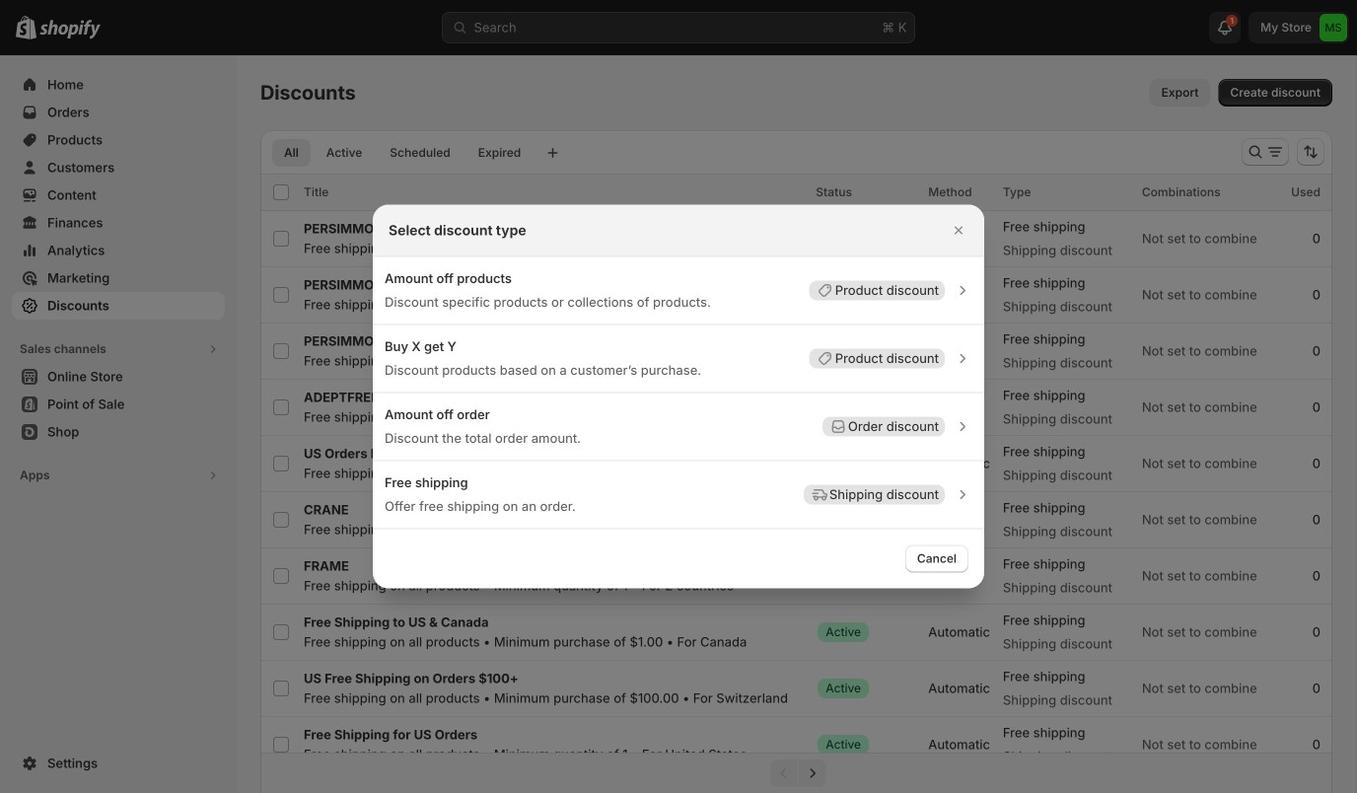Task type: vqa. For each thing, say whether or not it's contained in the screenshot.
pagination element
yes



Task type: locate. For each thing, give the bounding box(es) containing it.
pagination element
[[260, 753, 1333, 793]]

tab list
[[268, 138, 537, 167]]

shopify image
[[39, 19, 101, 39]]

dialog
[[0, 205, 1358, 589]]



